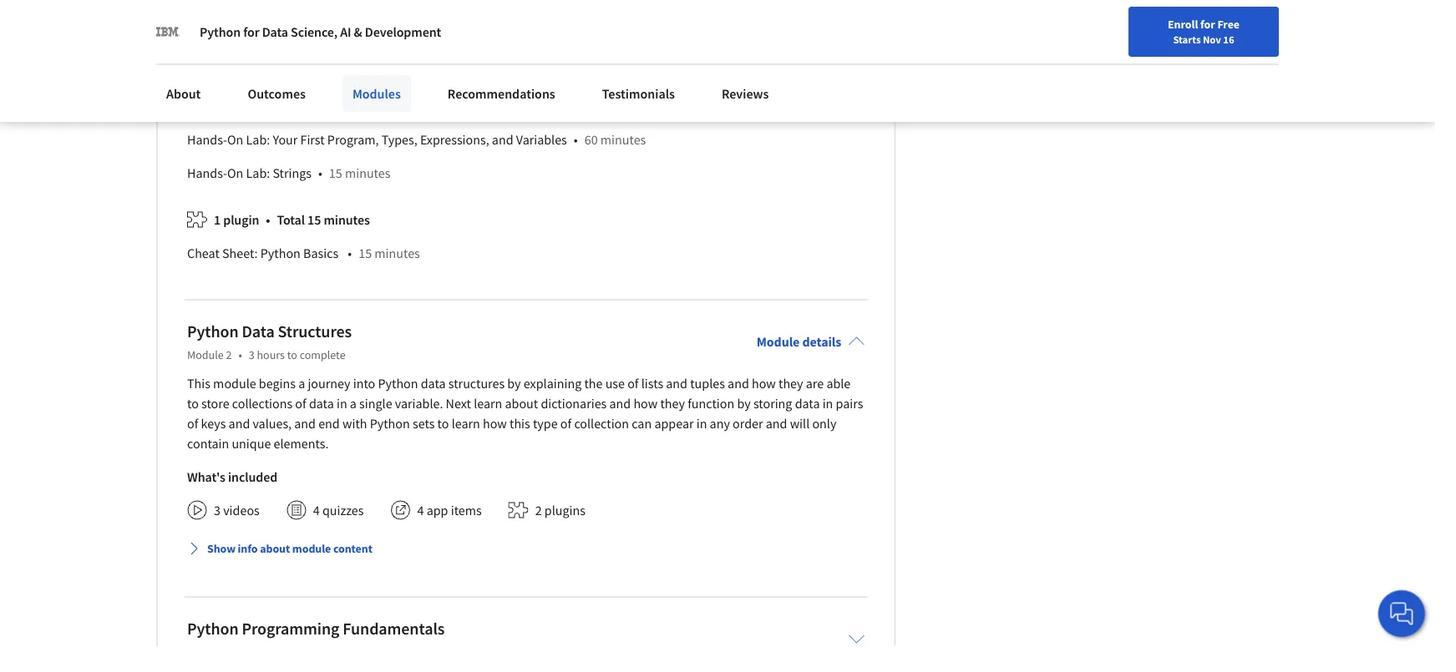 Task type: vqa. For each thing, say whether or not it's contained in the screenshot.
EXPERIENCE),
no



Task type: locate. For each thing, give the bounding box(es) containing it.
4 right quizzes
[[417, 503, 424, 519]]

by
[[507, 376, 521, 392], [737, 396, 751, 412]]

and left the "variables" at the left top of the page
[[492, 132, 513, 148]]

about
[[166, 85, 201, 102]]

on down 2 app items
[[227, 132, 243, 148]]

1 left plugin
[[214, 212, 221, 229]]

1 horizontal spatial app
[[427, 503, 448, 519]]

1 horizontal spatial module
[[292, 542, 331, 557]]

2 for 2 app items
[[214, 98, 221, 115]]

• right strings
[[318, 165, 322, 182]]

1 horizontal spatial 1
[[231, 52, 238, 68]]

they up "appear"
[[660, 396, 685, 412]]

learn down the structures
[[474, 396, 502, 412]]

to
[[287, 348, 297, 363], [187, 396, 199, 412], [437, 416, 449, 432]]

items for 2 app items
[[248, 98, 279, 115]]

1 horizontal spatial 15
[[329, 165, 342, 182]]

0 horizontal spatial 1
[[214, 212, 221, 229]]

• left "hours"
[[238, 348, 242, 363]]

0 vertical spatial 2
[[214, 98, 221, 115]]

and right lists
[[666, 376, 687, 392]]

python up this
[[187, 322, 238, 343]]

to inside python data structures module 2 • 3 hours to complete
[[287, 348, 297, 363]]

0 horizontal spatial items
[[248, 98, 279, 115]]

module left details
[[757, 334, 800, 351]]

2 lab: from the top
[[246, 165, 270, 182]]

are
[[806, 376, 824, 392]]

16
[[1223, 33, 1234, 46]]

explaining
[[524, 376, 582, 392]]

info
[[238, 542, 258, 557]]

data down journey
[[309, 396, 334, 412]]

1 horizontal spatial quiz
[[284, 52, 309, 68]]

0 horizontal spatial data
[[309, 396, 334, 412]]

0 horizontal spatial about
[[260, 542, 290, 557]]

1 horizontal spatial items
[[451, 503, 482, 519]]

1 horizontal spatial to
[[287, 348, 297, 363]]

recommendations
[[448, 85, 555, 102]]

1 vertical spatial a
[[350, 396, 357, 412]]

1 vertical spatial about
[[260, 542, 290, 557]]

0 horizontal spatial for
[[243, 23, 259, 40]]

1 horizontal spatial about
[[505, 396, 538, 412]]

1
[[231, 52, 238, 68], [214, 212, 221, 229]]

15 right basics
[[359, 245, 372, 262]]

2 vertical spatial to
[[437, 416, 449, 432]]

2 vertical spatial 2
[[535, 503, 542, 519]]

to right sets
[[437, 416, 449, 432]]

0 vertical spatial 15
[[329, 165, 342, 182]]

learn down the next
[[452, 416, 480, 432]]

use
[[605, 376, 625, 392]]

1 vertical spatial data
[[242, 322, 275, 343]]

python up variable. on the left bottom
[[378, 376, 418, 392]]

2 horizontal spatial 2
[[535, 503, 542, 519]]

0 horizontal spatial to
[[187, 396, 199, 412]]

1 horizontal spatial for
[[1200, 17, 1215, 32]]

data
[[262, 23, 288, 40], [242, 322, 275, 343]]

0 vertical spatial lab:
[[246, 132, 270, 148]]

about inside dropdown button
[[260, 542, 290, 557]]

items for 4 app items
[[451, 503, 482, 519]]

2 vertical spatial how
[[483, 416, 507, 432]]

4 left quizzes
[[313, 503, 320, 519]]

outcomes link
[[238, 75, 316, 112]]

0 horizontal spatial a
[[298, 376, 305, 392]]

1 horizontal spatial in
[[696, 416, 707, 432]]

0 horizontal spatial module
[[213, 376, 256, 392]]

0 horizontal spatial 4
[[313, 503, 320, 519]]

1 vertical spatial 15
[[307, 212, 321, 229]]

lists
[[641, 376, 663, 392]]

only
[[812, 416, 836, 432]]

data up "hours"
[[242, 322, 275, 343]]

and inside hide info about module content region
[[492, 132, 513, 148]]

2 horizontal spatial 15
[[359, 245, 372, 262]]

ibm image
[[156, 20, 180, 43]]

in up end
[[337, 396, 347, 412]]

structures
[[448, 376, 505, 392]]

minutes up basics
[[324, 212, 370, 229]]

for for enroll
[[1200, 17, 1215, 32]]

total up cheat sheet: python basics • 15 minutes
[[277, 212, 305, 229]]

graded
[[241, 52, 282, 68]]

0 vertical spatial quiz
[[235, 18, 260, 35]]

python inside python data structures module 2 • 3 hours to complete
[[187, 322, 238, 343]]

3 left videos
[[214, 503, 220, 519]]

4 app items
[[417, 503, 482, 519]]

0 horizontal spatial they
[[660, 396, 685, 412]]

python
[[200, 23, 241, 40], [260, 245, 301, 262], [187, 322, 238, 343], [378, 376, 418, 392], [370, 416, 410, 432], [187, 619, 238, 640]]

with
[[342, 416, 367, 432]]

lab: left the your
[[246, 132, 270, 148]]

in up only
[[823, 396, 833, 412]]

about up this
[[505, 396, 538, 412]]

minutes right basics
[[374, 245, 420, 262]]

how up storing
[[752, 376, 776, 392]]

0 vertical spatial how
[[752, 376, 776, 392]]

1 vertical spatial they
[[660, 396, 685, 412]]

1 horizontal spatial 4
[[417, 503, 424, 519]]

in left any
[[696, 416, 707, 432]]

of left "keys"
[[187, 416, 198, 432]]

hands-on lab: your first program, types, expressions, and variables • 60 minutes
[[187, 132, 646, 148]]

python inside hide info about module content region
[[260, 245, 301, 262]]

sheet:
[[222, 245, 258, 262]]

2 inside python data structures module 2 • 3 hours to complete
[[226, 348, 232, 363]]

about right info
[[260, 542, 290, 557]]

module up store
[[213, 376, 256, 392]]

plugins
[[545, 503, 586, 519]]

1 lab: from the top
[[246, 132, 270, 148]]

2 4 from the left
[[417, 503, 424, 519]]

they
[[778, 376, 803, 392], [660, 396, 685, 412]]

how up can
[[633, 396, 658, 412]]

of
[[627, 376, 639, 392], [295, 396, 306, 412], [187, 416, 198, 432], [560, 416, 572, 432]]

lab: left strings
[[246, 165, 270, 182]]

a
[[298, 376, 305, 392], [350, 396, 357, 412]]

3
[[249, 348, 254, 363], [214, 503, 220, 519]]

quizzes
[[322, 503, 364, 519]]

• right basics
[[348, 245, 352, 262]]

minutes down program,
[[345, 165, 390, 182]]

hands- down 2 app items
[[187, 132, 227, 148]]

module
[[213, 376, 256, 392], [292, 542, 331, 557]]

2 inside hide info about module content region
[[214, 98, 221, 115]]

module up this
[[187, 348, 224, 363]]

appear
[[654, 416, 694, 432]]

module
[[187, 52, 229, 68], [757, 334, 800, 351], [187, 348, 224, 363]]

how left this
[[483, 416, 507, 432]]

for up graded
[[243, 23, 259, 40]]

hide info about module content region
[[187, 0, 865, 277]]

show info about module content button
[[180, 534, 379, 564]]

quiz up graded
[[235, 18, 260, 35]]

1 horizontal spatial data
[[421, 376, 446, 392]]

hours
[[257, 348, 285, 363]]

on
[[227, 132, 243, 148], [227, 165, 243, 182]]

total left 75
[[297, 98, 325, 115]]

module left 'content' on the left bottom of the page
[[292, 542, 331, 557]]

lab:
[[246, 132, 270, 148], [246, 165, 270, 182]]

of right use
[[627, 376, 639, 392]]

1 horizontal spatial a
[[350, 396, 357, 412]]

2 vertical spatial 15
[[359, 245, 372, 262]]

15
[[329, 165, 342, 182], [307, 212, 321, 229], [359, 245, 372, 262]]

1 on from the top
[[227, 132, 243, 148]]

2 hands- from the top
[[187, 165, 227, 182]]

about
[[505, 396, 538, 412], [260, 542, 290, 557]]

1 vertical spatial hands-
[[187, 165, 227, 182]]

0 horizontal spatial app
[[223, 98, 245, 115]]

data down are
[[795, 396, 820, 412]]

1 vertical spatial 1
[[214, 212, 221, 229]]

2 horizontal spatial to
[[437, 416, 449, 432]]

app inside hide info about module content region
[[223, 98, 245, 115]]

0 vertical spatial on
[[227, 132, 243, 148]]

type
[[533, 416, 558, 432]]

1 vertical spatial 2
[[226, 348, 232, 363]]

• total 75 minutes
[[286, 98, 390, 115]]

0 vertical spatial items
[[248, 98, 279, 115]]

module for module 1 graded quiz • 27 minutes
[[187, 52, 229, 68]]

values,
[[253, 416, 292, 432]]

pairs
[[836, 396, 863, 412]]

and up elements. on the left bottom
[[294, 416, 316, 432]]

1 horizontal spatial they
[[778, 376, 803, 392]]

15 for basics
[[359, 245, 372, 262]]

module inside region
[[187, 52, 229, 68]]

1 horizontal spatial 3
[[249, 348, 254, 363]]

to down this
[[187, 396, 199, 412]]

2 on from the top
[[227, 165, 243, 182]]

unique
[[232, 436, 271, 453]]

1 4 from the left
[[313, 503, 320, 519]]

nov
[[1203, 33, 1221, 46]]

items inside hide info about module content region
[[248, 98, 279, 115]]

types,
[[381, 132, 417, 148]]

collections
[[232, 396, 292, 412]]

2 horizontal spatial data
[[795, 396, 820, 412]]

data up variable. on the left bottom
[[421, 376, 446, 392]]

1 left graded
[[231, 52, 238, 68]]

by up order
[[737, 396, 751, 412]]

3 left "hours"
[[249, 348, 254, 363]]

of down 'begins' on the bottom left of page
[[295, 396, 306, 412]]

1 hands- from the top
[[187, 132, 227, 148]]

0 vertical spatial app
[[223, 98, 245, 115]]

hands- up '1 plugin'
[[187, 165, 227, 182]]

elements.
[[274, 436, 329, 453]]

1 vertical spatial lab:
[[246, 165, 270, 182]]

1 vertical spatial app
[[427, 503, 448, 519]]

0 vertical spatial module
[[213, 376, 256, 392]]

0 vertical spatial 3
[[249, 348, 254, 363]]

4
[[313, 503, 320, 519], [417, 503, 424, 519]]

dictionaries
[[541, 396, 607, 412]]

minutes left ai
[[293, 18, 339, 35]]

1 vertical spatial on
[[227, 165, 243, 182]]

how
[[752, 376, 776, 392], [633, 396, 658, 412], [483, 416, 507, 432]]

0 vertical spatial hands-
[[187, 132, 227, 148]]

2 for 2 plugins
[[535, 503, 542, 519]]

contain
[[187, 436, 229, 453]]

0 vertical spatial by
[[507, 376, 521, 392]]

free
[[1217, 17, 1240, 32]]

total
[[297, 98, 325, 115], [277, 212, 305, 229]]

module 1 graded quiz • 27 minutes
[[187, 52, 388, 68]]

variable.
[[395, 396, 443, 412]]

1 plugin
[[214, 212, 259, 229]]

15 down program,
[[329, 165, 342, 182]]

practice
[[187, 18, 232, 35]]

modules
[[352, 85, 401, 102]]

1 vertical spatial module
[[292, 542, 331, 557]]

items
[[248, 98, 279, 115], [451, 503, 482, 519]]

videos
[[223, 503, 260, 519]]

1 vertical spatial learn
[[452, 416, 480, 432]]

cheat sheet: python basics • 15 minutes
[[187, 245, 420, 262]]

None search field
[[238, 10, 639, 44]]

to right "hours"
[[287, 348, 297, 363]]

2 right about
[[214, 98, 221, 115]]

0 vertical spatial about
[[505, 396, 538, 412]]

for
[[1200, 17, 1215, 32], [243, 23, 259, 40]]

reviews
[[722, 85, 769, 102]]

0 vertical spatial total
[[297, 98, 325, 115]]

0 vertical spatial to
[[287, 348, 297, 363]]

for inside the enroll for free starts nov 16
[[1200, 17, 1215, 32]]

into
[[353, 376, 375, 392]]

they left are
[[778, 376, 803, 392]]

data up module 1 graded quiz • 27 minutes
[[262, 23, 288, 40]]

by right the structures
[[507, 376, 521, 392]]

a right 'begins' on the bottom left of page
[[298, 376, 305, 392]]

1 vertical spatial by
[[737, 396, 751, 412]]

75
[[327, 98, 341, 115]]

on for your
[[227, 132, 243, 148]]

1 vertical spatial quiz
[[284, 52, 309, 68]]

2 left "hours"
[[226, 348, 232, 363]]

details
[[802, 334, 841, 351]]

0 horizontal spatial by
[[507, 376, 521, 392]]

python for data science, ai & development
[[200, 23, 441, 40]]

0 vertical spatial data
[[262, 23, 288, 40]]

python left basics
[[260, 245, 301, 262]]

2 left plugins
[[535, 503, 542, 519]]

1 vertical spatial total
[[277, 212, 305, 229]]

on up '1 plugin'
[[227, 165, 243, 182]]

for up nov
[[1200, 17, 1215, 32]]

0 vertical spatial 1
[[231, 52, 238, 68]]

cheat
[[187, 245, 220, 262]]

15 up basics
[[307, 212, 321, 229]]

a up with
[[350, 396, 357, 412]]

minutes right 75
[[343, 98, 390, 115]]

app
[[223, 98, 245, 115], [427, 503, 448, 519]]

0 horizontal spatial 2
[[214, 98, 221, 115]]

• left the 60
[[574, 132, 578, 148]]

2
[[214, 98, 221, 115], [226, 348, 232, 363], [535, 503, 542, 519]]

1 vertical spatial items
[[451, 503, 482, 519]]

0 horizontal spatial 3
[[214, 503, 220, 519]]

single
[[359, 396, 392, 412]]

• left 12
[[266, 18, 270, 35]]

1 vertical spatial 3
[[214, 503, 220, 519]]

1 vertical spatial how
[[633, 396, 658, 412]]

tuples
[[690, 376, 725, 392]]

python left programming
[[187, 619, 238, 640]]

2 horizontal spatial how
[[752, 376, 776, 392]]

quiz down science,
[[284, 52, 309, 68]]

1 vertical spatial to
[[187, 396, 199, 412]]

plugin
[[223, 212, 259, 229]]

module down practice on the left top
[[187, 52, 229, 68]]

show notifications image
[[1210, 21, 1230, 41]]

1 horizontal spatial by
[[737, 396, 751, 412]]

1 horizontal spatial 2
[[226, 348, 232, 363]]



Task type: describe. For each thing, give the bounding box(es) containing it.
and down storing
[[766, 416, 787, 432]]

12
[[277, 18, 290, 35]]

on for strings
[[227, 165, 243, 182]]

3 inside python data structures module 2 • 3 hours to complete
[[249, 348, 254, 363]]

about link
[[156, 75, 211, 112]]

testimonials
[[602, 85, 675, 102]]

and down use
[[609, 396, 631, 412]]

0 vertical spatial learn
[[474, 396, 502, 412]]

data inside python data structures module 2 • 3 hours to complete
[[242, 322, 275, 343]]

27
[[327, 52, 340, 68]]

app for 2
[[223, 98, 245, 115]]

journey
[[308, 376, 350, 392]]

store
[[201, 396, 229, 412]]

module inside python data structures module 2 • 3 hours to complete
[[187, 348, 224, 363]]

• total 15 minutes
[[266, 212, 370, 229]]

0 horizontal spatial 15
[[307, 212, 321, 229]]

strings
[[273, 165, 312, 182]]

4 for 4 app items
[[417, 503, 424, 519]]

0 horizontal spatial how
[[483, 416, 507, 432]]

0 horizontal spatial quiz
[[235, 18, 260, 35]]

keys
[[201, 416, 226, 432]]

the
[[584, 376, 603, 392]]

0 vertical spatial they
[[778, 376, 803, 392]]

total for total 75 minutes
[[297, 98, 325, 115]]

testimonials link
[[592, 75, 685, 112]]

python programming fundamentals button
[[174, 608, 878, 647]]

python down single
[[370, 416, 410, 432]]

chat with us image
[[1388, 601, 1415, 627]]

this
[[510, 416, 530, 432]]

end
[[318, 416, 340, 432]]

module inside show info about module content dropdown button
[[292, 542, 331, 557]]

15 for strings
[[329, 165, 342, 182]]

lab: for strings
[[246, 165, 270, 182]]

english
[[1115, 19, 1155, 36]]

module details
[[757, 334, 841, 351]]

4 for 4 quizzes
[[313, 503, 320, 519]]

hands- for hands-on lab: strings
[[187, 165, 227, 182]]

outcomes
[[248, 85, 306, 102]]

2 app items
[[214, 98, 279, 115]]

0 horizontal spatial in
[[337, 396, 347, 412]]

3 videos
[[214, 503, 260, 519]]

hands- for hands-on lab: your first program, types, expressions, and variables
[[187, 132, 227, 148]]

storing
[[753, 396, 792, 412]]

your
[[273, 132, 298, 148]]

module inside this module begins a journey into python data structures by explaining the use of lists and tuples and how they are able to store collections of data in a single variable. next learn about dictionaries and how they function by storing data in pairs of keys and values, and end with python sets to learn how this type of collection can appear in any order and will only contain unique elements.
[[213, 376, 256, 392]]

science,
[[291, 23, 338, 40]]

for for python
[[243, 23, 259, 40]]

next
[[446, 396, 471, 412]]

about inside this module begins a journey into python data structures by explaining the use of lists and tuples and how they are able to store collections of data in a single variable. next learn about dictionaries and how they function by storing data in pairs of keys and values, and end with python sets to learn how this type of collection can appear in any order and will only contain unique elements.
[[505, 396, 538, 412]]

basics
[[303, 245, 338, 262]]

60
[[584, 132, 598, 148]]

app for 4
[[427, 503, 448, 519]]

total for total 15 minutes
[[277, 212, 305, 229]]

starts
[[1173, 33, 1201, 46]]

hands-on lab: strings • 15 minutes
[[187, 165, 390, 182]]

2 plugins
[[535, 503, 586, 519]]

4 quizzes
[[313, 503, 364, 519]]

what's
[[187, 469, 225, 486]]

collection
[[574, 416, 629, 432]]

• inside python data structures module 2 • 3 hours to complete
[[238, 348, 242, 363]]

minutes right the 60
[[600, 132, 646, 148]]

order
[[733, 416, 763, 432]]

and right tuples
[[728, 376, 749, 392]]

structures
[[278, 322, 352, 343]]

minutes down &
[[343, 52, 388, 68]]

modules link
[[342, 75, 411, 112]]

begins
[[259, 376, 296, 392]]

of right type
[[560, 416, 572, 432]]

what's included
[[187, 469, 277, 486]]

practice quiz • 12 minutes
[[187, 18, 339, 35]]

• up the your
[[286, 98, 290, 115]]

2 horizontal spatial in
[[823, 396, 833, 412]]

and up unique
[[229, 416, 250, 432]]

• left 27
[[316, 52, 320, 68]]

this
[[187, 376, 210, 392]]

will
[[790, 416, 810, 432]]

1 horizontal spatial how
[[633, 396, 658, 412]]

python right ibm image
[[200, 23, 241, 40]]

this module begins a journey into python data structures by explaining the use of lists and tuples and how they are able to store collections of data in a single variable. next learn about dictionaries and how they function by storing data in pairs of keys and values, and end with python sets to learn how this type of collection can appear in any order and will only contain unique elements.
[[187, 376, 863, 453]]

english button
[[1085, 0, 1185, 54]]

module for module details
[[757, 334, 800, 351]]

first
[[300, 132, 325, 148]]

0 vertical spatial a
[[298, 376, 305, 392]]

can
[[632, 416, 652, 432]]

enroll for free starts nov 16
[[1168, 17, 1240, 46]]

show
[[207, 542, 235, 557]]

python programming fundamentals
[[187, 619, 445, 640]]

able
[[826, 376, 851, 392]]

lab: for your
[[246, 132, 270, 148]]

python inside dropdown button
[[187, 619, 238, 640]]

show info about module content
[[207, 542, 372, 557]]

complete
[[300, 348, 345, 363]]

fundamentals
[[343, 619, 445, 640]]

&
[[354, 23, 362, 40]]

• right plugin
[[266, 212, 270, 229]]

variables
[[516, 132, 567, 148]]

program,
[[327, 132, 379, 148]]

any
[[710, 416, 730, 432]]

ai
[[340, 23, 351, 40]]

reviews link
[[712, 75, 779, 112]]

function
[[688, 396, 734, 412]]

expressions,
[[420, 132, 489, 148]]

included
[[228, 469, 277, 486]]

python data structures module 2 • 3 hours to complete
[[187, 322, 352, 363]]

development
[[365, 23, 441, 40]]

enroll
[[1168, 17, 1198, 32]]

programming
[[242, 619, 339, 640]]



